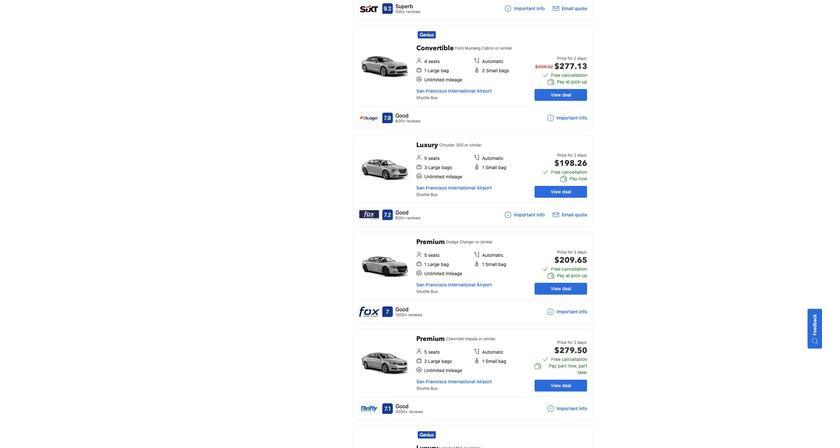 Task type: locate. For each thing, give the bounding box(es) containing it.
2 part from the left
[[579, 363, 588, 369]]

2 inside price for 2 days: $209.65
[[574, 250, 577, 255]]

pay part now, part later
[[549, 363, 588, 375]]

4 bus from the top
[[431, 386, 438, 391]]

san francisco international airport button for $279.50
[[417, 379, 492, 384]]

0 vertical spatial at
[[566, 79, 570, 84]]

free down $209.65
[[552, 266, 561, 272]]

1 free from the top
[[552, 72, 561, 78]]

deal down $277.13
[[563, 92, 572, 98]]

4 airport from the top
[[477, 379, 492, 384]]

customer rating 9.2 superb element
[[396, 2, 421, 10]]

4 price from the top
[[558, 340, 567, 345]]

2 free from the top
[[552, 169, 561, 175]]

4 unlimited from the top
[[425, 368, 445, 373]]

2 pick- from the top
[[572, 273, 582, 278]]

4 for from the top
[[568, 340, 573, 345]]

price up $277.13
[[558, 56, 567, 61]]

5 seats for $198.26
[[425, 155, 440, 161]]

view deal button
[[535, 89, 588, 101], [535, 186, 588, 198], [535, 283, 588, 295], [535, 380, 588, 392]]

4 deal from the top
[[563, 383, 572, 388]]

3 cancellation from the top
[[562, 266, 588, 272]]

good inside 'good 3000+ reviews'
[[396, 403, 409, 409]]

pay now
[[570, 176, 588, 181]]

price up $198.26
[[558, 153, 567, 158]]

unlimited mileage down 3 large bags
[[425, 174, 463, 179]]

1 price from the top
[[558, 56, 567, 61]]

reviews right 1000+
[[409, 312, 423, 317]]

san francisco international airport shuttle bus for $198.26
[[417, 185, 492, 197]]

view down pay part now, part later
[[551, 383, 561, 388]]

view deal for $209.65
[[551, 286, 572, 291]]

deal down pay now on the right top of page
[[563, 189, 572, 194]]

view deal down pay part now, part later
[[551, 383, 572, 388]]

free cancellation for $209.65
[[552, 266, 588, 272]]

important info
[[514, 6, 545, 11], [557, 115, 588, 121], [514, 212, 545, 217], [557, 309, 588, 314], [557, 406, 588, 411]]

1 large bag
[[425, 68, 449, 73], [425, 261, 449, 267]]

reviews right 7.8
[[407, 119, 421, 123]]

seats right the 4
[[429, 58, 440, 64]]

pay at pick-up
[[557, 79, 588, 84], [557, 273, 588, 278]]

good 600+ reviews
[[396, 113, 421, 123], [396, 210, 421, 220]]

view deal
[[551, 92, 572, 98], [551, 189, 572, 194], [551, 286, 572, 291], [551, 383, 572, 388]]

0 vertical spatial 1 large bag
[[425, 68, 449, 73]]

2 good 600+ reviews from the top
[[396, 210, 421, 220]]

1 vertical spatial premium
[[417, 334, 445, 343]]

1 vertical spatial up
[[582, 273, 588, 278]]

good 1000+ reviews
[[396, 306, 423, 317]]

or right charger
[[476, 239, 480, 244]]

1 vertical spatial pick-
[[572, 273, 582, 278]]

pay inside pay part now, part later
[[549, 363, 557, 369]]

2 shuttle from the top
[[417, 192, 430, 197]]

bus for $209.65
[[431, 289, 438, 294]]

6 product card group from the top
[[353, 426, 593, 448]]

similar right 300
[[470, 143, 482, 147]]

view for $209.65
[[551, 286, 561, 291]]

automatic
[[483, 58, 504, 64], [483, 155, 504, 161], [483, 252, 504, 258], [483, 349, 504, 355]]

or right impala in the right bottom of the page
[[479, 336, 483, 341]]

days: up $209.65
[[578, 250, 588, 255]]

or for $198.26
[[465, 143, 469, 147]]

3 large bags
[[425, 165, 452, 170]]

or
[[496, 46, 499, 51], [465, 143, 469, 147], [476, 239, 480, 244], [479, 336, 483, 341]]

san francisco international airport button
[[417, 88, 492, 94], [417, 185, 492, 191], [417, 282, 492, 287], [417, 379, 492, 384]]

international
[[448, 88, 476, 94], [448, 185, 476, 191], [448, 282, 476, 287], [448, 379, 476, 384]]

view deal down $209.65
[[551, 286, 572, 291]]

1 vertical spatial 1 small bag
[[483, 261, 507, 267]]

pick- down $209.65
[[572, 273, 582, 278]]

premium
[[417, 237, 445, 246], [417, 334, 445, 343]]

large down premium chevrolet impala or similar
[[429, 358, 441, 364]]

1 vertical spatial email quote
[[562, 212, 588, 217]]

days:
[[578, 56, 588, 61], [578, 153, 588, 158], [578, 250, 588, 255], [578, 340, 588, 345]]

quote for first email quote "button" from the bottom
[[575, 212, 588, 217]]

shuttle
[[417, 95, 430, 100], [417, 192, 430, 197], [417, 289, 430, 294], [417, 386, 430, 391]]

or right cabrio
[[496, 46, 499, 51]]

1 small bag
[[483, 165, 507, 170], [483, 261, 507, 267], [483, 358, 507, 364]]

5 seats up 3 large bags
[[425, 155, 440, 161]]

shuttle up customer rating 7.8 good element
[[417, 95, 430, 100]]

0 vertical spatial quote
[[575, 6, 588, 11]]

0 vertical spatial 1 small bag
[[483, 165, 507, 170]]

days: up $198.26
[[578, 153, 588, 158]]

cancellation for $198.26
[[562, 169, 588, 175]]

2 inside "price for 2 days: $279.50"
[[574, 340, 577, 345]]

1 vertical spatial pay at pick-up
[[557, 273, 588, 278]]

1 large bag down 4 seats
[[425, 68, 449, 73]]

view deal for $279.50
[[551, 383, 572, 388]]

bags
[[499, 68, 510, 73], [442, 165, 452, 170], [442, 358, 452, 364]]

1 email quote button from the top
[[553, 5, 588, 12]]

airport
[[477, 88, 492, 94], [477, 185, 492, 191], [477, 282, 492, 287], [477, 379, 492, 384]]

francisco
[[426, 88, 447, 94], [426, 185, 447, 191], [426, 282, 447, 287], [426, 379, 447, 384]]

reviews right 3000+
[[409, 409, 423, 414]]

0 vertical spatial email
[[562, 6, 574, 11]]

3 san francisco international airport shuttle bus from the top
[[417, 282, 492, 294]]

1 san francisco international airport button from the top
[[417, 88, 492, 94]]

mileage down premium dodge charger or similar
[[446, 271, 463, 276]]

days: up $279.50
[[578, 340, 588, 345]]

quote
[[575, 6, 588, 11], [575, 212, 588, 217]]

1 600+ from the top
[[396, 119, 406, 123]]

1 vertical spatial at
[[566, 273, 570, 278]]

mileage
[[446, 77, 463, 82], [446, 174, 463, 179], [446, 271, 463, 276], [446, 368, 463, 373]]

0 vertical spatial pick-
[[572, 79, 582, 84]]

at
[[566, 79, 570, 84], [566, 273, 570, 278]]

0 vertical spatial 5
[[425, 155, 427, 161]]

price inside price for 2 days: $304.02 $277.13
[[558, 56, 567, 61]]

quote for 1st email quote "button"
[[575, 6, 588, 11]]

4 free cancellation from the top
[[552, 356, 588, 362]]

product card group
[[353, 0, 593, 20], [353, 26, 593, 130], [353, 135, 593, 227], [353, 232, 593, 324], [353, 329, 593, 420], [353, 426, 593, 448]]

3 francisco from the top
[[426, 282, 447, 287]]

francisco for $279.50
[[426, 379, 447, 384]]

1 small bag for $279.50
[[483, 358, 507, 364]]

price for 2 days: $198.26
[[555, 153, 588, 169]]

5
[[425, 155, 427, 161], [425, 252, 427, 258], [425, 349, 427, 355]]

view for $198.26
[[551, 189, 561, 194]]

good 600+ reviews right 7.2 element
[[396, 210, 421, 220]]

email quote button
[[553, 5, 588, 12], [553, 212, 588, 218]]

2 5 from the top
[[425, 252, 427, 258]]

0 vertical spatial premium
[[417, 237, 445, 246]]

automatic for $198.26
[[483, 155, 504, 161]]

cancellation down $277.13
[[562, 72, 588, 78]]

view deal for $198.26
[[551, 189, 572, 194]]

1 free cancellation from the top
[[552, 72, 588, 78]]

price inside "price for 2 days: $279.50"
[[558, 340, 567, 345]]

0 vertical spatial pay at pick-up
[[557, 79, 588, 84]]

automatic for $209.65
[[483, 252, 504, 258]]

san up customer rating 7 good element
[[417, 282, 425, 287]]

0 vertical spatial good 600+ reviews
[[396, 113, 421, 123]]

pick- down $277.13
[[572, 79, 582, 84]]

superb 500+ reviews
[[396, 3, 421, 14]]

seats up 3 large bags
[[429, 155, 440, 161]]

reviews right 7.2 element
[[407, 215, 421, 220]]

3
[[425, 165, 427, 170]]

1 good 600+ reviews from the top
[[396, 113, 421, 123]]

for inside "price for 2 days: $279.50"
[[568, 340, 573, 345]]

2 for $198.26
[[574, 153, 577, 158]]

2 1 large bag from the top
[[425, 261, 449, 267]]

$277.13
[[555, 61, 588, 72]]

for up $198.26
[[568, 153, 573, 158]]

price inside price for 2 days: $198.26
[[558, 153, 567, 158]]

days: up $277.13
[[578, 56, 588, 61]]

san
[[417, 88, 425, 94], [417, 185, 425, 191], [417, 282, 425, 287], [417, 379, 425, 384]]

2 francisco from the top
[[426, 185, 447, 191]]

shuttle up customer rating 7.2 good element
[[417, 192, 430, 197]]

similar for $209.65
[[481, 239, 493, 244]]

for
[[568, 56, 573, 61], [568, 153, 573, 158], [568, 250, 573, 255], [568, 340, 573, 345]]

automatic for $279.50
[[483, 349, 504, 355]]

1 email from the top
[[562, 6, 574, 11]]

0 vertical spatial 600+
[[396, 119, 406, 123]]

part
[[558, 363, 567, 369], [579, 363, 588, 369]]

2 email quote from the top
[[562, 212, 588, 217]]

seats for $279.50
[[429, 349, 440, 355]]

deal for $209.65
[[563, 286, 572, 291]]

similar inside premium chevrolet impala or similar
[[484, 336, 496, 341]]

bags for $279.50
[[442, 358, 452, 364]]

at down $277.13
[[566, 79, 570, 84]]

san for $209.65
[[417, 282, 425, 287]]

2 large bags
[[425, 358, 452, 364]]

seats for $198.26
[[429, 155, 440, 161]]

2 days: from the top
[[578, 153, 588, 158]]

up
[[582, 79, 588, 84], [582, 273, 588, 278]]

free up pay part now, part later
[[552, 356, 561, 362]]

3 days: from the top
[[578, 250, 588, 255]]

customer rating 7.8 good element
[[396, 112, 421, 120]]

2 airport from the top
[[477, 185, 492, 191]]

view down $304.02
[[551, 92, 561, 98]]

4 international from the top
[[448, 379, 476, 384]]

2 inside price for 2 days: $198.26
[[574, 153, 577, 158]]

2 vertical spatial 1 small bag
[[483, 358, 507, 364]]

2 deal from the top
[[563, 189, 572, 194]]

1 mileage from the top
[[446, 77, 463, 82]]

3 shuttle from the top
[[417, 289, 430, 294]]

good 600+ reviews for 7.8
[[396, 113, 421, 123]]

supplied by sixt image
[[359, 4, 380, 13]]

reviews inside 'good 3000+ reviews'
[[409, 409, 423, 414]]

international for $198.26
[[448, 185, 476, 191]]

1 email quote from the top
[[562, 6, 588, 11]]

1 vertical spatial email quote button
[[553, 212, 588, 218]]

2 san francisco international airport button from the top
[[417, 185, 492, 191]]

4 view from the top
[[551, 383, 561, 388]]

francisco for $198.26
[[426, 185, 447, 191]]

0 vertical spatial email quote button
[[553, 5, 588, 12]]

unlimited mileage down 4 seats
[[425, 77, 463, 82]]

bag for $209.65
[[499, 261, 507, 267]]

reviews
[[407, 9, 421, 14], [407, 119, 421, 123], [407, 215, 421, 220], [409, 312, 423, 317], [409, 409, 423, 414]]

email for first email quote "button" from the bottom
[[562, 212, 574, 217]]

0 horizontal spatial part
[[558, 363, 567, 369]]

view deal down $277.13
[[551, 92, 572, 98]]

up down $277.13
[[582, 79, 588, 84]]

for inside price for 2 days: $198.26
[[568, 153, 573, 158]]

international for $279.50
[[448, 379, 476, 384]]

2 seats from the top
[[429, 155, 440, 161]]

luxury chrysler 300 or similar
[[417, 141, 482, 149]]

2 view deal button from the top
[[535, 186, 588, 198]]

2 premium from the top
[[417, 334, 445, 343]]

1 5 from the top
[[425, 155, 427, 161]]

bag for $198.26
[[499, 165, 507, 170]]

view deal button down $209.65
[[535, 283, 588, 295]]

view deal button for $198.26
[[535, 186, 588, 198]]

for up $209.65
[[568, 250, 573, 255]]

reviews inside "superb 500+ reviews"
[[407, 9, 421, 14]]

1 vertical spatial email
[[562, 212, 574, 217]]

free down price for 2 days: $304.02 $277.13
[[552, 72, 561, 78]]

600+ right 7.8
[[396, 119, 406, 123]]

3 airport from the top
[[477, 282, 492, 287]]

2 at from the top
[[566, 273, 570, 278]]

large down premium dodge charger or similar
[[428, 261, 440, 267]]

san francisco international airport button for $198.26
[[417, 185, 492, 191]]

pay left 'now'
[[570, 176, 578, 181]]

price up $209.65
[[558, 250, 567, 255]]

similar inside premium dodge charger or similar
[[481, 239, 493, 244]]

1 bus from the top
[[431, 95, 438, 100]]

bus for $198.26
[[431, 192, 438, 197]]

free cancellation up now,
[[552, 356, 588, 362]]

cancellation up now,
[[562, 356, 588, 362]]

600+
[[396, 119, 406, 123], [396, 215, 406, 220]]

$198.26
[[555, 158, 588, 169]]

superb
[[396, 3, 413, 9]]

unlimited
[[425, 77, 445, 82], [425, 174, 445, 179], [425, 271, 445, 276], [425, 368, 445, 373]]

price
[[558, 56, 567, 61], [558, 153, 567, 158], [558, 250, 567, 255], [558, 340, 567, 345]]

2 for $209.65
[[574, 250, 577, 255]]

3 5 from the top
[[425, 349, 427, 355]]

premium up 2 large bags
[[417, 334, 445, 343]]

later
[[578, 370, 588, 375]]

at down $209.65
[[566, 273, 570, 278]]

0 vertical spatial up
[[582, 79, 588, 84]]

view deal button for $279.50
[[535, 380, 588, 392]]

deal
[[563, 92, 572, 98], [563, 189, 572, 194], [563, 286, 572, 291], [563, 383, 572, 388]]

shuttle up customer rating 7.1 good element
[[417, 386, 430, 391]]

or right 300
[[465, 143, 469, 147]]

good 600+ reviews right 7.8
[[396, 113, 421, 123]]

2 san from the top
[[417, 185, 425, 191]]

similar right impala in the right bottom of the page
[[484, 336, 496, 341]]

large for $209.65
[[428, 261, 440, 267]]

shuttle up customer rating 7 good element
[[417, 289, 430, 294]]

4 san francisco international airport shuttle bus from the top
[[417, 379, 492, 391]]

san francisco international airport button for $209.65
[[417, 282, 492, 287]]

pick-
[[572, 79, 582, 84], [572, 273, 582, 278]]

3 view deal from the top
[[551, 286, 572, 291]]

good
[[396, 113, 409, 119], [396, 210, 409, 215], [396, 306, 409, 312], [396, 403, 409, 409]]

2 vertical spatial 5
[[425, 349, 427, 355]]

1 vertical spatial 5 seats
[[425, 252, 440, 258]]

pay down $209.65
[[557, 273, 565, 278]]

for for $209.65
[[568, 250, 573, 255]]

1 5 seats from the top
[[425, 155, 440, 161]]

2 email from the top
[[562, 212, 574, 217]]

0 vertical spatial 5 seats
[[425, 155, 440, 161]]

or inside premium dodge charger or similar
[[476, 239, 480, 244]]

unlimited mileage for $209.65
[[425, 271, 463, 276]]

price inside price for 2 days: $209.65
[[558, 250, 567, 255]]

cancellation down $209.65
[[562, 266, 588, 272]]

cabrio
[[482, 46, 494, 51]]

email
[[562, 6, 574, 11], [562, 212, 574, 217]]

2 view deal from the top
[[551, 189, 572, 194]]

pay at pick-up down $277.13
[[557, 79, 588, 84]]

seats
[[429, 58, 440, 64], [429, 155, 440, 161], [429, 252, 440, 258], [429, 349, 440, 355]]

unlimited mileage
[[425, 77, 463, 82], [425, 174, 463, 179], [425, 271, 463, 276], [425, 368, 463, 373]]

bus
[[431, 95, 438, 100], [431, 192, 438, 197], [431, 289, 438, 294], [431, 386, 438, 391]]

premium for $279.50
[[417, 334, 445, 343]]

good right 7
[[396, 306, 409, 312]]

1 1 small bag from the top
[[483, 165, 507, 170]]

good right 7.8
[[396, 113, 409, 119]]

deal for $198.26
[[563, 189, 572, 194]]

view deal button for $209.65
[[535, 283, 588, 295]]

large
[[428, 68, 440, 73], [429, 165, 441, 170], [428, 261, 440, 267], [429, 358, 441, 364]]

supplied by rc - budget image
[[359, 113, 380, 123]]

1 view deal from the top
[[551, 92, 572, 98]]

chrysler
[[440, 143, 455, 147]]

free cancellation down $277.13
[[552, 72, 588, 78]]

2 pay at pick-up from the top
[[557, 273, 588, 278]]

5 up 2 large bags
[[425, 349, 427, 355]]

or inside premium chevrolet impala or similar
[[479, 336, 483, 341]]

3 product card group from the top
[[353, 135, 593, 227]]

pay left now,
[[549, 363, 557, 369]]

5 product card group from the top
[[353, 329, 593, 420]]

4 view deal from the top
[[551, 383, 572, 388]]

or inside the luxury chrysler 300 or similar
[[465, 143, 469, 147]]

san up customer rating 7.8 good element
[[417, 88, 425, 94]]

reviews inside good 1000+ reviews
[[409, 312, 423, 317]]

good 600+ reviews for 7.2
[[396, 210, 421, 220]]

mileage down ford
[[446, 77, 463, 82]]

unlimited for $279.50
[[425, 368, 445, 373]]

good right 7.1 "element"
[[396, 403, 409, 409]]

now,
[[568, 363, 578, 369]]

pay
[[557, 79, 565, 84], [570, 176, 578, 181], [557, 273, 565, 278], [549, 363, 557, 369]]

for inside price for 2 days: $209.65
[[568, 250, 573, 255]]

2 1 small bag from the top
[[483, 261, 507, 267]]

seats down premium dodge charger or similar
[[429, 252, 440, 258]]

2 international from the top
[[448, 185, 476, 191]]

pick- for $304.02
[[572, 79, 582, 84]]

mileage down 3 large bags
[[446, 174, 463, 179]]

1
[[425, 68, 427, 73], [483, 165, 485, 170], [425, 261, 427, 267], [483, 261, 485, 267], [483, 358, 485, 364]]

pay down price for 2 days: $304.02 $277.13
[[557, 79, 565, 84]]

cancellation for $304.02
[[562, 72, 588, 78]]

unlimited mileage down 2 large bags
[[425, 368, 463, 373]]

good for $209.65
[[396, 306, 409, 312]]

view down $209.65
[[551, 286, 561, 291]]

1 small bag for $209.65
[[483, 261, 507, 267]]

4 cancellation from the top
[[562, 356, 588, 362]]

2 good from the top
[[396, 210, 409, 215]]

2 quote from the top
[[575, 212, 588, 217]]

free cancellation
[[552, 72, 588, 78], [552, 169, 588, 175], [552, 266, 588, 272], [552, 356, 588, 362]]

3 unlimited mileage from the top
[[425, 271, 463, 276]]

pay at pick-up down $209.65
[[557, 273, 588, 278]]

feedback button
[[808, 309, 823, 349]]

3 view from the top
[[551, 286, 561, 291]]

san francisco international airport shuttle bus
[[417, 88, 492, 100], [417, 185, 492, 197], [417, 282, 492, 294], [417, 379, 492, 391]]

premium for $209.65
[[417, 237, 445, 246]]

2 san francisco international airport shuttle bus from the top
[[417, 185, 492, 197]]

1 quote from the top
[[575, 6, 588, 11]]

1 airport from the top
[[477, 88, 492, 94]]

mileage for $198.26
[[446, 174, 463, 179]]

airport for $279.50
[[477, 379, 492, 384]]

days: inside "price for 2 days: $279.50"
[[578, 340, 588, 345]]

2 vertical spatial 5 seats
[[425, 349, 440, 355]]

good inside good 1000+ reviews
[[396, 306, 409, 312]]

for up $279.50
[[568, 340, 573, 345]]

similar right charger
[[481, 239, 493, 244]]

1 small bag for $198.26
[[483, 165, 507, 170]]

convertible
[[417, 44, 454, 53]]

price for $279.50
[[558, 340, 567, 345]]

2 inside price for 2 days: $304.02 $277.13
[[574, 56, 577, 61]]

view deal down pay now on the right top of page
[[551, 189, 572, 194]]

important
[[514, 6, 536, 11], [557, 115, 578, 121], [514, 212, 536, 217], [557, 309, 578, 314], [557, 406, 578, 411]]

1 vertical spatial good 600+ reviews
[[396, 210, 421, 220]]

0 vertical spatial email quote
[[562, 6, 588, 11]]

1000+
[[396, 312, 407, 317]]

3 for from the top
[[568, 250, 573, 255]]

3 bus from the top
[[431, 289, 438, 294]]

reviews right 500+
[[407, 9, 421, 14]]

1 vertical spatial bags
[[442, 165, 452, 170]]

1 unlimited from the top
[[425, 77, 445, 82]]

3 san from the top
[[417, 282, 425, 287]]

cancellation
[[562, 72, 588, 78], [562, 169, 588, 175], [562, 266, 588, 272], [562, 356, 588, 362]]

part left now,
[[558, 363, 567, 369]]

free cancellation down $209.65
[[552, 266, 588, 272]]

7.1
[[385, 406, 391, 412]]

premium dodge charger or similar
[[417, 237, 493, 246]]

email quote
[[562, 6, 588, 11], [562, 212, 588, 217]]

san down 3
[[417, 185, 425, 191]]

9.2 element
[[383, 3, 393, 14]]

part up later at the right bottom of the page
[[579, 363, 588, 369]]

free down $198.26
[[552, 169, 561, 175]]

300
[[456, 143, 464, 147]]

free cancellation down $198.26
[[552, 169, 588, 175]]

premium left dodge
[[417, 237, 445, 246]]

1 vertical spatial quote
[[575, 212, 588, 217]]

free for $304.02
[[552, 72, 561, 78]]

small for $279.50
[[486, 358, 497, 364]]

5 seats
[[425, 155, 440, 161], [425, 252, 440, 258], [425, 349, 440, 355]]

days: inside price for 2 days: $198.26
[[578, 153, 588, 158]]

san down 2 large bags
[[417, 379, 425, 384]]

for inside price for 2 days: $304.02 $277.13
[[568, 56, 573, 61]]

4 days: from the top
[[578, 340, 588, 345]]

4 automatic from the top
[[483, 349, 504, 355]]

5 seats for $209.65
[[425, 252, 440, 258]]

3 5 seats from the top
[[425, 349, 440, 355]]

2
[[574, 56, 577, 61], [483, 68, 485, 73], [574, 153, 577, 158], [574, 250, 577, 255], [574, 340, 577, 345], [425, 358, 427, 364]]

mileage down 2 large bags
[[446, 368, 463, 373]]

mileage for $209.65
[[446, 271, 463, 276]]

3 san francisco international airport button from the top
[[417, 282, 492, 287]]

2 cancellation from the top
[[562, 169, 588, 175]]

3 1 small bag from the top
[[483, 358, 507, 364]]

1 vertical spatial 1 large bag
[[425, 261, 449, 267]]

deal down $209.65
[[563, 286, 572, 291]]

2 600+ from the top
[[396, 215, 406, 220]]

up down $209.65
[[582, 273, 588, 278]]

unlimited mileage down dodge
[[425, 271, 463, 276]]

2 unlimited mileage from the top
[[425, 174, 463, 179]]

1 unlimited mileage from the top
[[425, 77, 463, 82]]

1 view deal button from the top
[[535, 89, 588, 101]]

5 down premium dodge charger or similar
[[425, 252, 427, 258]]

feedback
[[813, 314, 818, 335]]

good right 7.2 element
[[396, 210, 409, 215]]

5 seats up 2 large bags
[[425, 349, 440, 355]]

1 vertical spatial 5
[[425, 252, 427, 258]]

for for $198.26
[[568, 153, 573, 158]]

shuttle for $279.50
[[417, 386, 430, 391]]

for up $277.13
[[568, 56, 573, 61]]

similar right cabrio
[[501, 46, 513, 51]]

1 for from the top
[[568, 56, 573, 61]]

deal down pay part now, part later
[[563, 383, 572, 388]]

premium chevrolet impala or similar
[[417, 334, 496, 343]]

1 up from the top
[[582, 79, 588, 84]]

view deal button down pay part now, part later
[[535, 380, 588, 392]]

days: inside price for 2 days: $304.02 $277.13
[[578, 56, 588, 61]]

3 automatic from the top
[[483, 252, 504, 258]]

1 good from the top
[[396, 113, 409, 119]]

similar inside convertible ford mustang cabrio or similar
[[501, 46, 513, 51]]

3 mileage from the top
[[446, 271, 463, 276]]

1 seats from the top
[[429, 58, 440, 64]]

2 email quote button from the top
[[553, 212, 588, 218]]

large right 3
[[429, 165, 441, 170]]

1 vertical spatial 600+
[[396, 215, 406, 220]]

4 unlimited mileage from the top
[[425, 368, 463, 373]]

1 for $209.65
[[483, 261, 485, 267]]

free
[[552, 72, 561, 78], [552, 169, 561, 175], [552, 266, 561, 272], [552, 356, 561, 362]]

2 5 seats from the top
[[425, 252, 440, 258]]

5 seats down premium dodge charger or similar
[[425, 252, 440, 258]]

4
[[425, 58, 428, 64]]

600+ right 7.2 element
[[396, 215, 406, 220]]

similar inside the luxury chrysler 300 or similar
[[470, 143, 482, 147]]

days: inside price for 2 days: $209.65
[[578, 250, 588, 255]]

small
[[487, 68, 498, 73], [486, 165, 497, 170], [486, 261, 497, 267], [486, 358, 497, 364]]

1 horizontal spatial part
[[579, 363, 588, 369]]

view
[[551, 92, 561, 98], [551, 189, 561, 194], [551, 286, 561, 291], [551, 383, 561, 388]]

important info button
[[505, 5, 545, 12], [548, 115, 588, 121], [505, 212, 545, 218], [548, 308, 588, 315], [548, 405, 588, 412]]

2 for from the top
[[568, 153, 573, 158]]

4 san from the top
[[417, 379, 425, 384]]

airport for $209.65
[[477, 282, 492, 287]]

free for $279.50
[[552, 356, 561, 362]]

1 at from the top
[[566, 79, 570, 84]]

seats for $209.65
[[429, 252, 440, 258]]

similar
[[501, 46, 513, 51], [470, 143, 482, 147], [481, 239, 493, 244], [484, 336, 496, 341]]

2 vertical spatial bags
[[442, 358, 452, 364]]

1 international from the top
[[448, 88, 476, 94]]



Task type: describe. For each thing, give the bounding box(es) containing it.
shuttle for $198.26
[[417, 192, 430, 197]]

good 3000+ reviews
[[396, 403, 423, 414]]

5 for $209.65
[[425, 252, 427, 258]]

pay for $279.50
[[549, 363, 557, 369]]

product card group containing $198.26
[[353, 135, 593, 227]]

shuttle for $209.65
[[417, 289, 430, 294]]

bags for $198.26
[[442, 165, 452, 170]]

2 for $279.50
[[574, 340, 577, 345]]

similar for $279.50
[[484, 336, 496, 341]]

reviews for $209.65
[[409, 312, 423, 317]]

airport for $198.26
[[477, 185, 492, 191]]

1 large bag for 5 seats
[[425, 261, 449, 267]]

bag for $279.50
[[499, 358, 507, 364]]

or inside convertible ford mustang cabrio or similar
[[496, 46, 499, 51]]

view for $304.02
[[551, 92, 561, 98]]

at for $304.02
[[566, 79, 570, 84]]

product card group containing $279.50
[[353, 329, 593, 420]]

luxury
[[417, 141, 438, 149]]

1 automatic from the top
[[483, 58, 504, 64]]

customer rating 7.2 good element
[[396, 209, 421, 216]]

supplied by thrifty image
[[359, 404, 380, 414]]

2 small bags
[[483, 68, 510, 73]]

cancellation for $209.65
[[562, 266, 588, 272]]

pay at pick-up for $209.65
[[557, 273, 588, 278]]

cancellation for $279.50
[[562, 356, 588, 362]]

email for 1st email quote "button"
[[562, 6, 574, 11]]

5 seats for $279.50
[[425, 349, 440, 355]]

mustang
[[465, 46, 481, 51]]

up for $304.02
[[582, 79, 588, 84]]

san for $279.50
[[417, 379, 425, 384]]

9.2
[[384, 6, 392, 11]]

500+
[[396, 9, 406, 14]]

view for $279.50
[[551, 383, 561, 388]]

unlimited for $198.26
[[425, 174, 445, 179]]

large down 4 seats
[[428, 68, 440, 73]]

600+ for 7.8
[[396, 119, 406, 123]]

supplied by fox image
[[359, 210, 380, 220]]

large for $198.26
[[429, 165, 441, 170]]

3000+
[[396, 409, 408, 414]]

impala
[[466, 336, 478, 341]]

now
[[579, 176, 588, 181]]

product card group containing superb
[[353, 0, 593, 20]]

5 for $279.50
[[425, 349, 427, 355]]

charger
[[460, 239, 475, 244]]

customer rating 7 good element
[[396, 305, 423, 313]]

free for $198.26
[[552, 169, 561, 175]]

free cancellation for $279.50
[[552, 356, 588, 362]]

email quote for 1st email quote "button"
[[562, 6, 588, 11]]

price for 2 days: $279.50
[[555, 340, 588, 356]]

pay at pick-up for $304.02
[[557, 79, 588, 84]]

7
[[386, 309, 389, 315]]

pay for $304.02
[[557, 79, 565, 84]]

7.2 element
[[383, 210, 393, 220]]

supplied by rc - fox image
[[359, 307, 380, 317]]

similar for $198.26
[[470, 143, 482, 147]]

free cancellation for $198.26
[[552, 169, 588, 175]]

customer rating 7.1 good element
[[396, 402, 423, 410]]

large for $279.50
[[429, 358, 441, 364]]

days: for $198.26
[[578, 153, 588, 158]]

price for 2 days: $209.65
[[555, 250, 588, 266]]

dodge
[[447, 239, 459, 244]]

price for $209.65
[[558, 250, 567, 255]]

7.1 element
[[383, 403, 393, 414]]

view deal button for $304.02
[[535, 89, 588, 101]]

pay for $198.26
[[570, 176, 578, 181]]

1 francisco from the top
[[426, 88, 447, 94]]

chevrolet
[[447, 336, 464, 341]]

1 for $279.50
[[483, 358, 485, 364]]

or for $209.65
[[476, 239, 480, 244]]

view deal for $304.02
[[551, 92, 572, 98]]

international for $209.65
[[448, 282, 476, 287]]

5 for $198.26
[[425, 155, 427, 161]]

up for $209.65
[[582, 273, 588, 278]]

unlimited for $209.65
[[425, 271, 445, 276]]

4 seats
[[425, 58, 440, 64]]

san francisco international airport shuttle bus for $209.65
[[417, 282, 492, 294]]

ford
[[456, 46, 464, 51]]

1 part from the left
[[558, 363, 567, 369]]

pick- for $209.65
[[572, 273, 582, 278]]

$304.02
[[536, 64, 554, 69]]

1 for $198.26
[[483, 165, 485, 170]]

unlimited mileage for $279.50
[[425, 368, 463, 373]]

1 shuttle from the top
[[417, 95, 430, 100]]

7.2
[[384, 212, 391, 218]]

small for $209.65
[[486, 261, 497, 267]]

7.8 element
[[383, 113, 393, 123]]

product card group containing $277.13
[[353, 26, 593, 130]]

product card group containing $209.65
[[353, 232, 593, 324]]

$209.65
[[555, 255, 588, 266]]

unlimited mileage for $198.26
[[425, 174, 463, 179]]

small for $198.26
[[486, 165, 497, 170]]

reviews for $279.50
[[409, 409, 423, 414]]

francisco for $209.65
[[426, 282, 447, 287]]

san for $198.26
[[417, 185, 425, 191]]

days: for $209.65
[[578, 250, 588, 255]]

1 san from the top
[[417, 88, 425, 94]]

1 san francisco international airport shuttle bus from the top
[[417, 88, 492, 100]]

price for $304.02
[[558, 56, 567, 61]]

price for 2 days: $304.02 $277.13
[[536, 56, 588, 72]]

$279.50
[[555, 345, 588, 356]]

convertible ford mustang cabrio or similar
[[417, 44, 513, 53]]

free cancellation for $304.02
[[552, 72, 588, 78]]

7.8
[[384, 115, 391, 121]]

0 vertical spatial bags
[[499, 68, 510, 73]]

for for $304.02
[[568, 56, 573, 61]]

bus for $279.50
[[431, 386, 438, 391]]

price for $198.26
[[558, 153, 567, 158]]

free for $209.65
[[552, 266, 561, 272]]

days: for $279.50
[[578, 340, 588, 345]]



Task type: vqa. For each thing, say whether or not it's contained in the screenshot.
you
no



